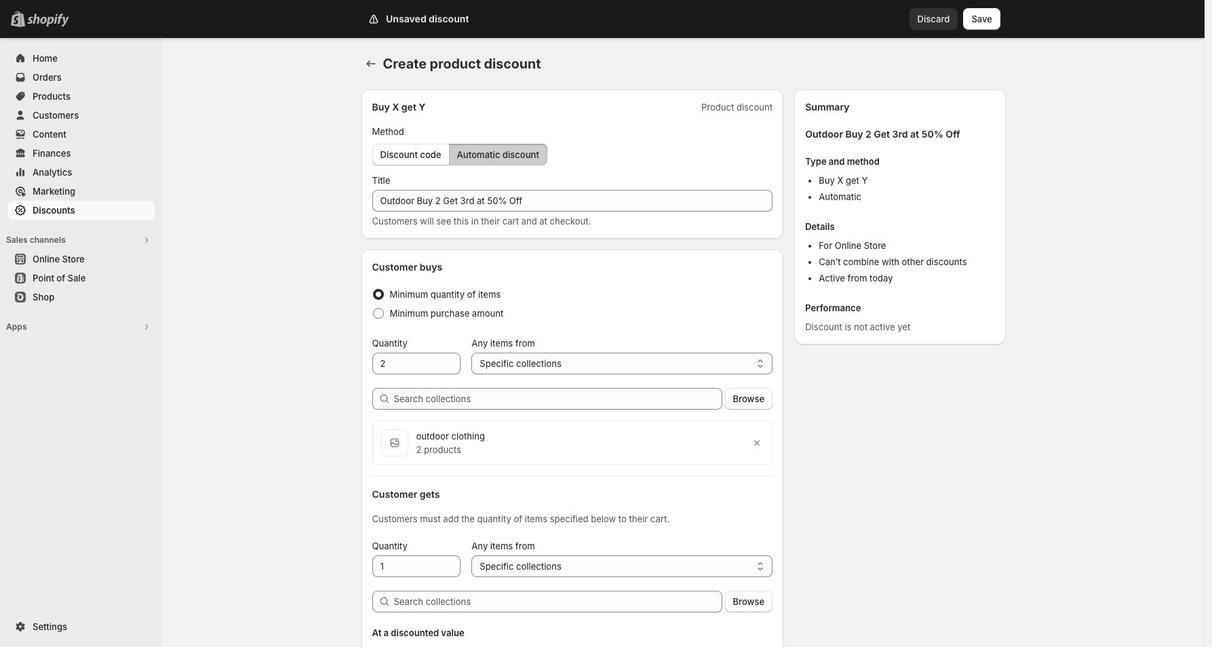 Task type: vqa. For each thing, say whether or not it's contained in the screenshot.
  text field to the right
no



Task type: locate. For each thing, give the bounding box(es) containing it.
None text field
[[372, 556, 461, 578]]

None text field
[[372, 190, 773, 212], [372, 353, 461, 375], [372, 190, 773, 212], [372, 353, 461, 375]]

shopify image
[[27, 14, 69, 27]]



Task type: describe. For each thing, give the bounding box(es) containing it.
Search collections text field
[[394, 388, 722, 410]]

Search collections text field
[[394, 591, 722, 613]]



